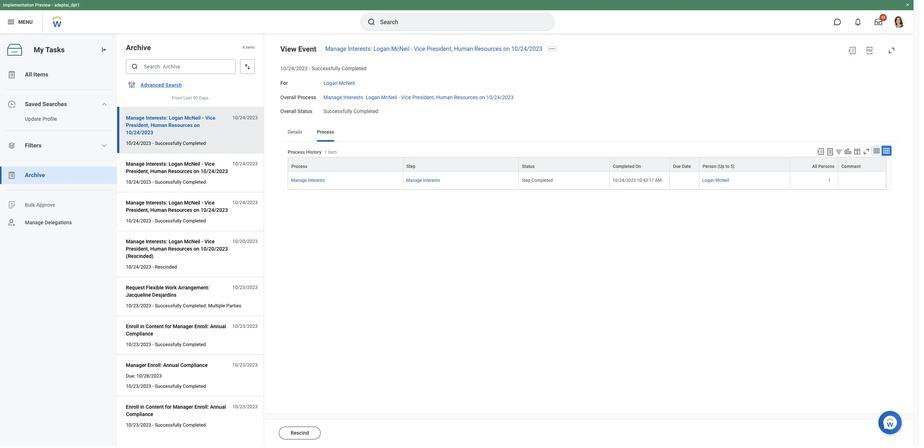 Task type: vqa. For each thing, say whether or not it's contained in the screenshot.
the top Export to Excel icon
yes



Task type: describe. For each thing, give the bounding box(es) containing it.
in for second enroll in content for manager enroll: annual compliance button from the bottom of the "item list" element
[[140, 324, 144, 330]]

adeptai_dpt1
[[54, 3, 80, 8]]

archive inside "item list" element
[[126, 43, 151, 52]]

enroll in content for manager enroll: annual compliance for second enroll in content for manager enroll: annual compliance button from the bottom of the "item list" element
[[126, 324, 226, 337]]

resources for 3rd manage interests: logan mcneil - vice president, human resources on 10/24/2023 button from the bottom of the "item list" element
[[168, 122, 193, 128]]

manage interests: logan mcneil - vice president, human resources on 10/20/2023 (rescinded) button
[[126, 237, 228, 261]]

menu button
[[0, 10, 42, 34]]

1 inside process history 1 item
[[324, 150, 327, 155]]

all for all items
[[25, 71, 32, 78]]

comment button
[[838, 157, 886, 171]]

enroll: inside button
[[148, 362, 162, 368]]

overall for overall process
[[280, 94, 296, 100]]

implementation
[[3, 3, 34, 8]]

manager enroll: annual compliance button
[[126, 361, 211, 370]]

10/24/2023 - successfully completed for third manage interests: logan mcneil - vice president, human resources on 10/24/2023 button
[[126, 218, 206, 224]]

(up
[[718, 164, 725, 169]]

advanced search button
[[138, 78, 185, 92]]

interests for 2nd manage interests link from left
[[423, 178, 440, 183]]

5)
[[731, 164, 735, 169]]

for for 2nd enroll in content for manager enroll: annual compliance button
[[165, 404, 172, 410]]

due date
[[673, 164, 691, 169]]

human for manage interests: logan mcneil - vice president, human resources on 10/20/2023 (rescinded) button
[[150, 246, 167, 252]]

0 horizontal spatial fullscreen image
[[863, 148, 871, 156]]

10/24/2023 - rescinded
[[126, 264, 177, 270]]

successfully for 2nd manage interests: logan mcneil - vice president, human resources on 10/24/2023 button from the top
[[155, 179, 182, 185]]

chevron down image
[[102, 143, 107, 149]]

president, for 3rd manage interests: logan mcneil - vice president, human resources on 10/24/2023 button from the bottom of the "item list" element
[[126, 122, 149, 128]]

Search Workday  search field
[[380, 14, 539, 30]]

request
[[126, 285, 145, 291]]

1 manage interests link from the left
[[291, 176, 325, 183]]

tab list containing details
[[280, 124, 899, 142]]

successfully inside overall status element
[[324, 108, 352, 114]]

bulk approve link
[[0, 196, 117, 214]]

to
[[726, 164, 730, 169]]

1 vertical spatial logan mcneil
[[702, 178, 729, 183]]

overall status
[[280, 108, 312, 114]]

Search: Archive text field
[[126, 59, 236, 74]]

from last 90 days
[[172, 96, 209, 101]]

8
[[243, 46, 245, 50]]

10/28/2023
[[137, 373, 162, 379]]

rescind button
[[279, 427, 321, 440]]

all items button
[[0, 66, 117, 83]]

perspective image
[[7, 141, 16, 150]]

export to excel image
[[848, 46, 857, 55]]

comment
[[842, 164, 861, 169]]

resources for manage interests: logan mcneil - vice president, human resources on 10/20/2023 (rescinded) button
[[168, 246, 192, 252]]

profile logan mcneil image
[[893, 16, 905, 29]]

3 manage interests: logan mcneil - vice president, human resources on 10/24/2023 button from the top
[[126, 198, 228, 215]]

logan inside the manage interests: logan mcneil - vice president, human resources on 10/20/2023 (rescinded)
[[169, 239, 183, 245]]

on for 2nd manage interests: logan mcneil - vice president, human resources on 10/24/2023 button from the top
[[194, 168, 199, 174]]

resources for 2nd manage interests: logan mcneil - vice president, human resources on 10/24/2023 button from the top
[[168, 168, 192, 174]]

history
[[306, 149, 322, 155]]

due:
[[126, 373, 135, 379]]

annual for second enroll in content for manager enroll: annual compliance button from the bottom of the "item list" element
[[210, 324, 226, 330]]

successfully completed
[[324, 108, 378, 114]]

export to worksheets image
[[826, 148, 835, 156]]

saved searches
[[25, 101, 67, 108]]

item
[[328, 150, 337, 155]]

all persons
[[812, 164, 835, 169]]

transformation import image
[[100, 46, 108, 53]]

compliance for 2nd enroll in content for manager enroll: annual compliance button
[[126, 412, 153, 417]]

step for step completed
[[522, 178, 531, 183]]

archive button
[[0, 167, 117, 184]]

menu banner
[[0, 0, 914, 34]]

successfully for second enroll in content for manager enroll: annual compliance button from the bottom of the "item list" element
[[155, 342, 182, 347]]

on for 3rd manage interests: logan mcneil - vice president, human resources on 10/24/2023 button from the bottom of the "item list" element
[[194, 122, 200, 128]]

items
[[33, 71, 48, 78]]

2 vertical spatial enroll:
[[194, 404, 209, 410]]

row containing process
[[288, 157, 886, 172]]

33 button
[[871, 14, 887, 30]]

10/24/2023 - successfully completed for 2nd manage interests: logan mcneil - vice president, human resources on 10/24/2023 button from the top
[[126, 179, 206, 185]]

human for third manage interests: logan mcneil - vice president, human resources on 10/24/2023 button
[[150, 207, 167, 213]]

due date button
[[670, 157, 699, 171]]

successfully for third manage interests: logan mcneil - vice president, human resources on 10/24/2023 button
[[155, 218, 182, 224]]

my
[[34, 45, 44, 54]]

desjardins
[[152, 292, 177, 298]]

flexible
[[146, 285, 164, 291]]

1 cell from the left
[[670, 172, 699, 190]]

for for second enroll in content for manager enroll: annual compliance button from the bottom of the "item list" element
[[165, 324, 172, 330]]

2 enroll in content for manager enroll: annual compliance button from the top
[[126, 403, 228, 419]]

0 horizontal spatial logan mcneil
[[324, 80, 355, 86]]

update
[[25, 116, 41, 122]]

rescinded
[[155, 264, 177, 270]]

due
[[673, 164, 681, 169]]

date
[[682, 164, 691, 169]]

persons
[[819, 164, 835, 169]]

compliance for second enroll in content for manager enroll: annual compliance button from the bottom of the "item list" element
[[126, 331, 153, 337]]

vice for third manage interests: logan mcneil - vice president, human resources on 10/24/2023 button
[[205, 200, 215, 206]]

close environment banner image
[[906, 3, 910, 7]]

completed inside popup button
[[613, 164, 635, 169]]

view printable version (pdf) image
[[865, 46, 874, 55]]

vice for 3rd manage interests: logan mcneil - vice president, human resources on 10/24/2023 button from the bottom of the "item list" element
[[205, 115, 215, 121]]

user plus image
[[7, 218, 16, 227]]

content for 2nd enroll in content for manager enroll: annual compliance button
[[146, 404, 164, 410]]

interests: for 3rd manage interests: logan mcneil - vice president, human resources on 10/24/2023 button from the bottom of the "item list" element
[[146, 115, 168, 121]]

10/24/2023 10:43:17 am
[[613, 178, 662, 183]]

preview
[[35, 3, 51, 8]]

person (up to 5)
[[703, 164, 735, 169]]

rename image
[[7, 201, 16, 209]]

0 vertical spatial manager
[[173, 324, 193, 330]]

inbox large image
[[875, 18, 882, 26]]

implementation preview -   adeptai_dpt1
[[3, 3, 80, 8]]

parties
[[226, 303, 241, 309]]

delegations
[[45, 220, 72, 225]]

clipboard image
[[7, 70, 16, 79]]

menu
[[18, 19, 33, 25]]

vice for 2nd manage interests: logan mcneil - vice president, human resources on 10/24/2023 button from the top
[[205, 161, 215, 167]]

search
[[165, 82, 182, 88]]

advanced search
[[141, 82, 182, 88]]

request flexible work arrangement: jacqueline desjardins
[[126, 285, 209, 298]]

profile
[[42, 116, 57, 122]]

90
[[193, 96, 198, 101]]

export to excel image
[[817, 148, 825, 156]]

days
[[199, 96, 209, 101]]

1 enroll in content for manager enroll: annual compliance button from the top
[[126, 322, 228, 338]]

update profile
[[25, 116, 57, 122]]

on for manage interests: logan mcneil - vice president, human resources on 10/20/2023 (rescinded) button
[[194, 246, 199, 252]]

searches
[[42, 101, 67, 108]]

0 horizontal spatial status
[[298, 108, 312, 114]]

manager inside button
[[126, 362, 146, 368]]

search image inside "item list" element
[[131, 63, 138, 70]]

request flexible work arrangement: jacqueline desjardins button
[[126, 283, 228, 299]]

manage interests: logan mcneil - vice president, human resources on 10/24/2023 for 3rd manage interests: logan mcneil - vice president, human resources on 10/24/2023 button from the bottom of the "item list" element
[[126, 115, 215, 135]]

approve
[[36, 202, 55, 208]]

2 vertical spatial manager
[[173, 404, 193, 410]]

manage inside list
[[25, 220, 43, 225]]

completed on button
[[610, 157, 670, 171]]

completed:
[[183, 303, 207, 309]]

annual inside button
[[163, 362, 179, 368]]

person
[[703, 164, 717, 169]]

jacqueline
[[126, 292, 151, 298]]

8 items
[[243, 46, 255, 50]]

tasks
[[45, 45, 65, 54]]



Task type: locate. For each thing, give the bounding box(es) containing it.
overall status element
[[324, 104, 378, 115]]

2 overall from the top
[[280, 108, 296, 114]]

logan mcneil link
[[324, 79, 355, 86], [702, 176, 729, 183]]

select to filter grid data image
[[835, 148, 843, 156]]

1 vertical spatial in
[[140, 404, 144, 410]]

overall down 'for'
[[280, 94, 296, 100]]

2 vertical spatial 10/23/2023 - successfully completed
[[126, 423, 206, 428]]

0 vertical spatial logan mcneil
[[324, 80, 355, 86]]

compliance
[[126, 331, 153, 337], [180, 362, 208, 368], [126, 412, 153, 417]]

list containing all items
[[0, 66, 117, 231]]

due: 10/28/2023
[[126, 373, 162, 379]]

0 horizontal spatial all
[[25, 71, 32, 78]]

1 vertical spatial fullscreen image
[[863, 148, 871, 156]]

vice for manage interests: logan mcneil - vice president, human resources on 10/20/2023 (rescinded) button
[[205, 239, 215, 245]]

archive right clipboard image
[[25, 172, 45, 179]]

person (up to 5) button
[[699, 157, 790, 171]]

0 vertical spatial manage interests: logan mcneil - vice president, human resources on 10/24/2023 link
[[325, 45, 543, 52]]

all left items
[[25, 71, 32, 78]]

0 vertical spatial fullscreen image
[[887, 46, 896, 55]]

0 vertical spatial enroll:
[[194, 324, 209, 330]]

1 horizontal spatial logan mcneil link
[[702, 176, 729, 183]]

expand table image
[[883, 147, 890, 154]]

president, for 2nd manage interests: logan mcneil - vice president, human resources on 10/24/2023 button from the top
[[126, 168, 149, 174]]

president,
[[427, 45, 453, 52], [412, 94, 435, 100], [126, 122, 149, 128], [126, 168, 149, 174], [126, 207, 149, 213], [126, 246, 149, 252]]

0 horizontal spatial manage interests
[[291, 178, 325, 183]]

view event
[[280, 45, 317, 53]]

2 vertical spatial manage interests: logan mcneil - vice president, human resources on 10/24/2023 button
[[126, 198, 228, 215]]

search image
[[367, 18, 376, 26], [131, 63, 138, 70]]

0 vertical spatial search image
[[367, 18, 376, 26]]

1 inside button
[[828, 178, 831, 183]]

10/20/2023 inside the manage interests: logan mcneil - vice president, human resources on 10/20/2023 (rescinded)
[[201, 246, 228, 252]]

manage delegations link
[[0, 214, 117, 231]]

process inside popup button
[[291, 164, 307, 169]]

2 cell from the left
[[838, 172, 886, 190]]

archive inside button
[[25, 172, 45, 179]]

1 vertical spatial manage interests: logan mcneil - vice president, human resources on 10/24/2023 button
[[126, 160, 228, 176]]

0 vertical spatial logan mcneil link
[[324, 79, 355, 86]]

expand/collapse chart image
[[844, 148, 852, 156]]

1 enroll from the top
[[126, 324, 139, 330]]

manage interests: logan mcneil - vice president, human resources on 10/24/2023 link for process
[[324, 93, 514, 100]]

process
[[298, 94, 316, 100], [317, 129, 334, 135], [288, 149, 305, 155], [291, 164, 307, 169]]

filters button
[[0, 137, 117, 154]]

successfully for 2nd enroll in content for manager enroll: annual compliance button
[[155, 423, 182, 428]]

process history 1 item
[[288, 149, 337, 155]]

in down jacqueline
[[140, 324, 144, 330]]

1 vertical spatial enroll in content for manager enroll: annual compliance
[[126, 404, 226, 417]]

2 row from the top
[[288, 172, 886, 190]]

manage interests: logan mcneil - vice president, human resources on 10/24/2023 for third manage interests: logan mcneil - vice president, human resources on 10/24/2023 button
[[126, 200, 228, 213]]

1 10/23/2023 - successfully completed from the top
[[126, 342, 206, 347]]

1 overall from the top
[[280, 94, 296, 100]]

content down 10/28/2023
[[146, 404, 164, 410]]

archive
[[126, 43, 151, 52], [25, 172, 45, 179]]

1 horizontal spatial all
[[812, 164, 817, 169]]

step completed
[[522, 178, 553, 183]]

1 vertical spatial 10/23/2023 - successfully completed
[[126, 384, 206, 389]]

annual for 2nd enroll in content for manager enroll: annual compliance button
[[210, 404, 226, 410]]

2 in from the top
[[140, 404, 144, 410]]

manager
[[173, 324, 193, 330], [126, 362, 146, 368], [173, 404, 193, 410]]

overall for overall status
[[280, 108, 296, 114]]

0 horizontal spatial 10/20/2023
[[201, 246, 228, 252]]

sort image
[[244, 63, 251, 70]]

0 vertical spatial enroll
[[126, 324, 139, 330]]

1 vertical spatial compliance
[[180, 362, 208, 368]]

- inside the manage interests: logan mcneil - vice president, human resources on 10/20/2023 (rescinded)
[[202, 239, 203, 245]]

2 vertical spatial compliance
[[126, 412, 153, 417]]

clipboard image
[[7, 171, 16, 180]]

process inside tab list
[[317, 129, 334, 135]]

manage interests
[[291, 178, 325, 183], [406, 178, 440, 183]]

1 horizontal spatial 1
[[828, 178, 831, 183]]

step for step
[[407, 164, 416, 169]]

search image inside menu banner
[[367, 18, 376, 26]]

logan mcneil up overall status element
[[324, 80, 355, 86]]

notifications large image
[[854, 18, 862, 26]]

details
[[288, 129, 302, 135]]

1 vertical spatial for
[[165, 404, 172, 410]]

interests: for 2nd manage interests: logan mcneil - vice president, human resources on 10/24/2023 button from the top
[[146, 161, 167, 167]]

0 vertical spatial enroll in content for manager enroll: annual compliance button
[[126, 322, 228, 338]]

10/24/2023 - successfully completed for 3rd manage interests: logan mcneil - vice president, human resources on 10/24/2023 button from the bottom of the "item list" element
[[126, 141, 206, 146]]

0 vertical spatial in
[[140, 324, 144, 330]]

1 down persons
[[828, 178, 831, 183]]

manage inside the manage interests: logan mcneil - vice president, human resources on 10/20/2023 (rescinded)
[[126, 239, 144, 245]]

manage interests: logan mcneil - vice president, human resources on 10/24/2023 link for event
[[325, 45, 543, 52]]

clock check image
[[7, 100, 16, 109]]

successfully for request flexible work arrangement: jacqueline desjardins button
[[155, 303, 182, 309]]

1 for from the top
[[165, 324, 172, 330]]

1 vertical spatial logan mcneil link
[[702, 176, 729, 183]]

work
[[165, 285, 177, 291]]

2 for from the top
[[165, 404, 172, 410]]

1 horizontal spatial logan mcneil
[[702, 178, 729, 183]]

human for 2nd manage interests: logan mcneil - vice president, human resources on 10/24/2023 button from the top
[[150, 168, 167, 174]]

in down due: 10/28/2023
[[140, 404, 144, 410]]

for
[[165, 324, 172, 330], [165, 404, 172, 410]]

1 vertical spatial manage interests: logan mcneil - vice president, human resources on 10/24/2023 link
[[324, 93, 514, 100]]

content down "desjardins"
[[146, 324, 164, 330]]

my tasks element
[[0, 34, 117, 446]]

2 vertical spatial annual
[[210, 404, 226, 410]]

2 interests from the left
[[423, 178, 440, 183]]

all items
[[25, 71, 48, 78]]

0 vertical spatial overall
[[280, 94, 296, 100]]

0 horizontal spatial cell
[[670, 172, 699, 190]]

0 vertical spatial annual
[[210, 324, 226, 330]]

1 vertical spatial manager
[[126, 362, 146, 368]]

-
[[52, 3, 53, 8], [411, 45, 413, 52], [309, 66, 310, 71], [399, 94, 400, 100], [202, 115, 204, 121], [152, 141, 154, 146], [202, 161, 203, 167], [152, 179, 154, 185], [202, 200, 203, 206], [152, 218, 154, 224], [202, 239, 203, 245], [152, 264, 154, 270], [152, 303, 154, 309], [152, 342, 154, 347], [152, 384, 154, 389], [152, 423, 154, 428]]

vice
[[414, 45, 425, 52], [401, 94, 411, 100], [205, 115, 215, 121], [205, 161, 215, 167], [205, 200, 215, 206], [205, 239, 215, 245]]

10/23/2023 - successfully completed for 2nd enroll in content for manager enroll: annual compliance button
[[126, 423, 206, 428]]

status inside popup button
[[522, 164, 535, 169]]

logan mcneil down "person (up to 5)"
[[702, 178, 729, 183]]

0 vertical spatial all
[[25, 71, 32, 78]]

33
[[881, 15, 885, 19]]

human inside the manage interests: logan mcneil - vice president, human resources on 10/20/2023 (rescinded)
[[150, 246, 167, 252]]

president, inside the manage interests: logan mcneil - vice president, human resources on 10/20/2023 (rescinded)
[[126, 246, 149, 252]]

vice inside the manage interests: logan mcneil - vice president, human resources on 10/20/2023 (rescinded)
[[205, 239, 215, 245]]

1 horizontal spatial 10/20/2023
[[232, 239, 258, 244]]

1 manage interests: logan mcneil - vice president, human resources on 10/24/2023 button from the top
[[126, 114, 228, 137]]

list
[[0, 66, 117, 231]]

arrangement:
[[178, 285, 209, 291]]

1 vertical spatial status
[[522, 164, 535, 169]]

0 horizontal spatial logan mcneil link
[[324, 79, 355, 86]]

0 vertical spatial compliance
[[126, 331, 153, 337]]

multiple
[[208, 303, 225, 309]]

overall
[[280, 94, 296, 100], [280, 108, 296, 114]]

manage
[[325, 45, 346, 52], [324, 94, 342, 100], [126, 115, 144, 121], [126, 161, 144, 167], [291, 178, 307, 183], [406, 178, 422, 183], [126, 200, 144, 206], [25, 220, 43, 225], [126, 239, 144, 245]]

president, for manage interests: logan mcneil - vice president, human resources on 10/20/2023 (rescinded) button
[[126, 246, 149, 252]]

10:43:17
[[637, 178, 654, 183]]

all inside all persons popup button
[[812, 164, 817, 169]]

bulk approve
[[25, 202, 55, 208]]

0 vertical spatial 10/20/2023
[[232, 239, 258, 244]]

all for all persons
[[812, 164, 817, 169]]

saved
[[25, 101, 41, 108]]

process up the "item"
[[317, 129, 334, 135]]

from
[[172, 96, 182, 101]]

cell
[[670, 172, 699, 190], [838, 172, 886, 190]]

0 horizontal spatial archive
[[25, 172, 45, 179]]

1 vertical spatial 10/20/2023
[[201, 246, 228, 252]]

advanced
[[141, 82, 164, 88]]

0 horizontal spatial interests
[[308, 178, 325, 183]]

1 vertical spatial annual
[[163, 362, 179, 368]]

human
[[454, 45, 473, 52], [436, 94, 453, 100], [151, 122, 167, 128], [150, 168, 167, 174], [150, 207, 167, 213], [150, 246, 167, 252]]

row containing manage interests
[[288, 172, 886, 190]]

saved searches button
[[0, 96, 117, 113]]

2 manage interests: logan mcneil - vice president, human resources on 10/24/2023 button from the top
[[126, 160, 228, 176]]

manage interests link
[[291, 176, 325, 183], [406, 176, 440, 183]]

content for second enroll in content for manager enroll: annual compliance button from the bottom of the "item list" element
[[146, 324, 164, 330]]

chevron down image
[[102, 101, 107, 107]]

1 button
[[828, 178, 832, 183]]

rescind
[[291, 430, 309, 436]]

on for third manage interests: logan mcneil - vice president, human resources on 10/24/2023 button
[[194, 207, 199, 213]]

1 vertical spatial 1
[[828, 178, 831, 183]]

0 vertical spatial status
[[298, 108, 312, 114]]

0 vertical spatial archive
[[126, 43, 151, 52]]

manage interests: logan mcneil - vice president, human resources on 10/24/2023
[[325, 45, 543, 52], [324, 94, 514, 100], [126, 115, 215, 135], [126, 161, 228, 174], [126, 200, 228, 213]]

fullscreen image right view printable version (pdf) image
[[887, 46, 896, 55]]

logan mcneil link down "person (up to 5)"
[[702, 176, 729, 183]]

3 10/23/2023 - successfully completed from the top
[[126, 423, 206, 428]]

logan mcneil link up overall status element
[[324, 79, 355, 86]]

1 horizontal spatial interests
[[423, 178, 440, 183]]

fullscreen image right the click to view/edit grid preferences image on the right of the page
[[863, 148, 871, 156]]

1 vertical spatial content
[[146, 404, 164, 410]]

fullscreen image
[[887, 46, 896, 55], [863, 148, 871, 156]]

10/23/2023 - successfully completed for second enroll in content for manager enroll: annual compliance button from the bottom of the "item list" element
[[126, 342, 206, 347]]

10/23/2023 - successfully completed: multiple parties
[[126, 303, 241, 309]]

1 horizontal spatial archive
[[126, 43, 151, 52]]

enroll in content for manager enroll: annual compliance for 2nd enroll in content for manager enroll: annual compliance button
[[126, 404, 226, 417]]

1 manage interests from the left
[[291, 178, 325, 183]]

item list element
[[117, 34, 264, 446]]

1 horizontal spatial cell
[[838, 172, 886, 190]]

2 enroll from the top
[[126, 404, 139, 410]]

successfully
[[312, 66, 340, 71], [324, 108, 352, 114], [155, 141, 182, 146], [155, 179, 182, 185], [155, 218, 182, 224], [155, 303, 182, 309], [155, 342, 182, 347], [155, 384, 182, 389], [155, 423, 182, 428]]

on inside the manage interests: logan mcneil - vice president, human resources on 10/20/2023 (rescinded)
[[194, 246, 199, 252]]

resources inside the manage interests: logan mcneil - vice president, human resources on 10/20/2023 (rescinded)
[[168, 246, 192, 252]]

content
[[146, 324, 164, 330], [146, 404, 164, 410]]

items
[[246, 46, 255, 50]]

1 interests from the left
[[308, 178, 325, 183]]

in for 2nd enroll in content for manager enroll: annual compliance button
[[140, 404, 144, 410]]

interests: for third manage interests: logan mcneil - vice president, human resources on 10/24/2023 button
[[146, 200, 167, 206]]

bulk
[[25, 202, 35, 208]]

0 vertical spatial 10/23/2023 - successfully completed
[[126, 342, 206, 347]]

all persons button
[[790, 157, 838, 171]]

process left history
[[288, 149, 305, 155]]

0 vertical spatial manage interests: logan mcneil - vice president, human resources on 10/24/2023 button
[[126, 114, 228, 137]]

manager enroll: annual compliance
[[126, 362, 208, 368]]

update profile button
[[0, 113, 110, 125]]

step inside step popup button
[[407, 164, 416, 169]]

2 10/23/2023 - successfully completed from the top
[[126, 384, 206, 389]]

10/20/2023
[[232, 239, 258, 244], [201, 246, 228, 252]]

last
[[183, 96, 192, 101]]

0 vertical spatial content
[[146, 324, 164, 330]]

completed inside overall status element
[[354, 108, 378, 114]]

enroll down "due:"
[[126, 404, 139, 410]]

interests down step popup button
[[423, 178, 440, 183]]

compliance inside button
[[180, 362, 208, 368]]

1 horizontal spatial search image
[[367, 18, 376, 26]]

interests down history
[[308, 178, 325, 183]]

row
[[288, 157, 886, 172], [288, 172, 886, 190]]

toolbar
[[813, 146, 892, 157]]

10/23/2023 - successfully completed
[[126, 342, 206, 347], [126, 384, 206, 389], [126, 423, 206, 428]]

1 horizontal spatial fullscreen image
[[887, 46, 896, 55]]

configure image
[[127, 81, 136, 89]]

annual
[[210, 324, 226, 330], [163, 362, 179, 368], [210, 404, 226, 410]]

0 vertical spatial for
[[165, 324, 172, 330]]

event
[[298, 45, 317, 53]]

1 vertical spatial archive
[[25, 172, 45, 179]]

on
[[636, 164, 641, 169]]

tab list
[[280, 124, 899, 142]]

mcneil inside the manage interests: logan mcneil - vice president, human resources on 10/20/2023 (rescinded)
[[184, 239, 200, 245]]

0 horizontal spatial search image
[[131, 63, 138, 70]]

2 manage interests link from the left
[[406, 176, 440, 183]]

1 vertical spatial enroll
[[126, 404, 139, 410]]

process up "overall status" at the top left of the page
[[298, 94, 316, 100]]

justify image
[[7, 18, 15, 26]]

successfully for 3rd manage interests: logan mcneil - vice president, human resources on 10/24/2023 button from the bottom of the "item list" element
[[155, 141, 182, 146]]

table image
[[873, 147, 880, 154]]

manage interests: logan mcneil - vice president, human resources on 10/20/2023 (rescinded)
[[126, 239, 228, 259]]

view
[[280, 45, 297, 53]]

1 vertical spatial enroll in content for manager enroll: annual compliance button
[[126, 403, 228, 419]]

0 vertical spatial enroll in content for manager enroll: annual compliance
[[126, 324, 226, 337]]

filters
[[25, 142, 42, 149]]

manage delegations
[[25, 220, 72, 225]]

1 row from the top
[[288, 157, 886, 172]]

status button
[[519, 157, 609, 171]]

2 enroll in content for manager enroll: annual compliance from the top
[[126, 404, 226, 417]]

manage interests: logan mcneil - vice president, human resources on 10/24/2023 for 2nd manage interests: logan mcneil - vice president, human resources on 10/24/2023 button from the top
[[126, 161, 228, 174]]

overall down the 'overall process'
[[280, 108, 296, 114]]

cell down date
[[670, 172, 699, 190]]

2 content from the top
[[146, 404, 164, 410]]

1 in from the top
[[140, 324, 144, 330]]

10/24/2023
[[511, 45, 543, 52], [280, 66, 308, 71], [486, 94, 514, 100], [232, 115, 258, 120], [126, 130, 153, 135], [126, 141, 151, 146], [232, 161, 258, 167], [201, 168, 228, 174], [613, 178, 636, 183], [126, 179, 151, 185], [232, 200, 258, 205], [201, 207, 228, 213], [126, 218, 151, 224], [126, 264, 151, 270]]

status up step completed
[[522, 164, 535, 169]]

0 horizontal spatial step
[[407, 164, 416, 169]]

10/23/2023
[[232, 285, 258, 290], [126, 303, 151, 309], [232, 324, 258, 329], [126, 342, 151, 347], [232, 362, 258, 368], [126, 384, 151, 389], [232, 404, 258, 410], [126, 423, 151, 428]]

process down process history 1 item
[[291, 164, 307, 169]]

president, for third manage interests: logan mcneil - vice president, human resources on 10/24/2023 button
[[126, 207, 149, 213]]

(rescinded)
[[126, 253, 154, 259]]

process button
[[288, 157, 403, 171]]

1 horizontal spatial step
[[522, 178, 531, 183]]

cell down "comment" popup button
[[838, 172, 886, 190]]

2 manage interests from the left
[[406, 178, 440, 183]]

click to view/edit grid preferences image
[[853, 148, 861, 156]]

1 vertical spatial all
[[812, 164, 817, 169]]

1 vertical spatial step
[[522, 178, 531, 183]]

interests: for manage interests: logan mcneil - vice president, human resources on 10/20/2023 (rescinded) button
[[146, 239, 167, 245]]

archive right transformation import "image"
[[126, 43, 151, 52]]

enroll:
[[194, 324, 209, 330], [148, 362, 162, 368], [194, 404, 209, 410]]

0 horizontal spatial manage interests link
[[291, 176, 325, 183]]

completed on
[[613, 164, 641, 169]]

completed
[[342, 66, 367, 71], [354, 108, 378, 114], [183, 141, 206, 146], [613, 164, 635, 169], [532, 178, 553, 183], [183, 179, 206, 185], [183, 218, 206, 224], [183, 342, 206, 347], [183, 384, 206, 389], [183, 423, 206, 428]]

human for 3rd manage interests: logan mcneil - vice president, human resources on 10/24/2023 button from the bottom of the "item list" element
[[151, 122, 167, 128]]

1 horizontal spatial status
[[522, 164, 535, 169]]

interests for 1st manage interests link from left
[[308, 178, 325, 183]]

status down the 'overall process'
[[298, 108, 312, 114]]

all left persons
[[812, 164, 817, 169]]

0 vertical spatial step
[[407, 164, 416, 169]]

1 enroll in content for manager enroll: annual compliance from the top
[[126, 324, 226, 337]]

interests: inside the manage interests: logan mcneil - vice president, human resources on 10/20/2023 (rescinded)
[[146, 239, 167, 245]]

0 horizontal spatial 1
[[324, 150, 327, 155]]

1 horizontal spatial manage interests
[[406, 178, 440, 183]]

for
[[280, 80, 288, 86]]

all
[[25, 71, 32, 78], [812, 164, 817, 169]]

0 vertical spatial 1
[[324, 150, 327, 155]]

step button
[[403, 157, 518, 171]]

1 horizontal spatial manage interests link
[[406, 176, 440, 183]]

1 vertical spatial enroll:
[[148, 362, 162, 368]]

my tasks
[[34, 45, 65, 54]]

all inside 'all items' button
[[25, 71, 32, 78]]

resources
[[475, 45, 502, 52], [454, 94, 478, 100], [168, 122, 193, 128], [168, 168, 192, 174], [168, 207, 192, 213], [168, 246, 192, 252]]

resources for third manage interests: logan mcneil - vice president, human resources on 10/24/2023 button
[[168, 207, 192, 213]]

1 vertical spatial overall
[[280, 108, 296, 114]]

- inside menu banner
[[52, 3, 53, 8]]

1
[[324, 150, 327, 155], [828, 178, 831, 183]]

1 left the "item"
[[324, 150, 327, 155]]

1 vertical spatial search image
[[131, 63, 138, 70]]

1 content from the top
[[146, 324, 164, 330]]

enroll down jacqueline
[[126, 324, 139, 330]]

manage interests: logan mcneil - vice president, human resources on 10/24/2023 link
[[325, 45, 543, 52], [324, 93, 514, 100]]



